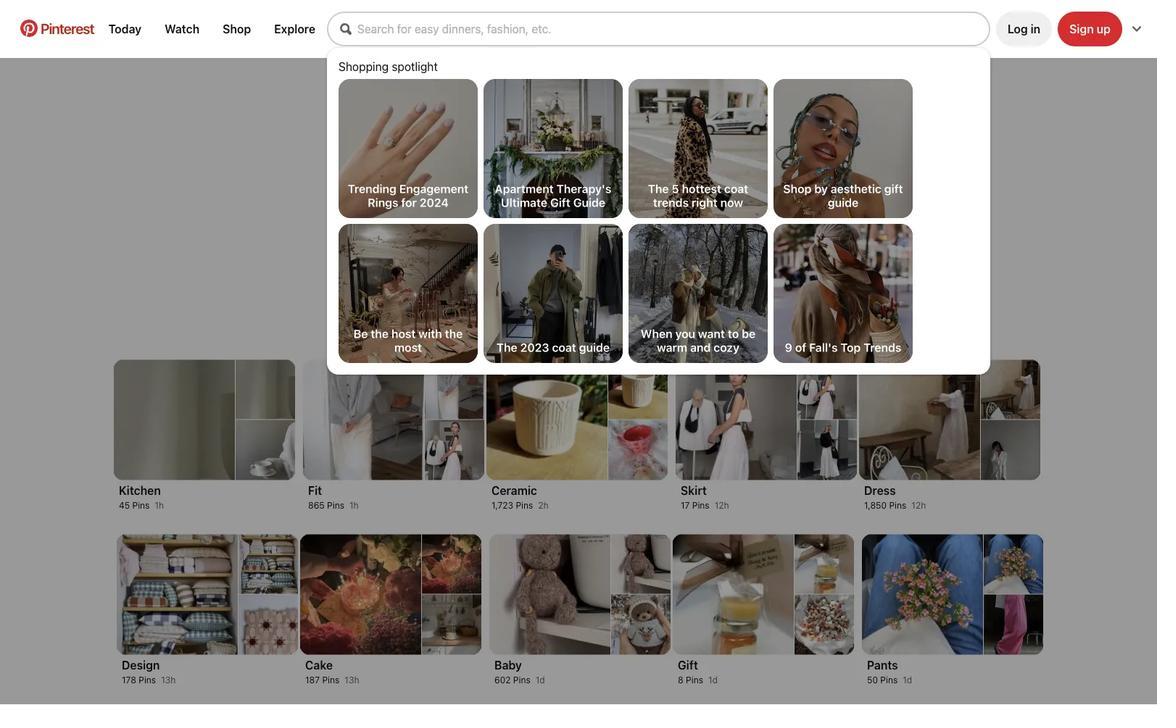 Task type: vqa. For each thing, say whether or not it's contained in the screenshot.
the left 1d
yes



Task type: locate. For each thing, give the bounding box(es) containing it.
1 horizontal spatial the
[[648, 182, 669, 196]]

1h down kitchen
[[155, 501, 164, 511]]

1 horizontal spatial the
[[445, 327, 463, 341]]

by
[[815, 182, 828, 196]]

2 1h from the left
[[350, 501, 359, 511]]

0 vertical spatial the
[[648, 182, 669, 196]]

0 horizontal spatial 12h
[[715, 501, 729, 511]]

when you want to be warm and cozy link
[[629, 224, 768, 363]]

1h inside kitchen 45 pins 1h
[[155, 501, 164, 511]]

followers
[[532, 222, 581, 235]]

baby 602 pins 1d
[[495, 659, 545, 686]]

1d for pants
[[903, 676, 913, 686]]

coat down created
[[552, 341, 576, 355]]

·
[[584, 222, 587, 234]]

734
[[507, 222, 529, 235]]

list containing kitchen
[[22, 351, 1136, 706]]

13h inside cake 187 pins 13h
[[345, 676, 359, 686]]

12h right 1,850
[[912, 501, 926, 511]]

pins for pants
[[881, 676, 898, 686]]

shop
[[223, 22, 251, 36], [784, 182, 812, 196]]

1 vertical spatial gift
[[678, 659, 698, 673]]

9
[[785, 341, 793, 355]]

warm
[[657, 341, 688, 355]]

0 vertical spatial guide
[[828, 196, 859, 210]]

0 horizontal spatial guide
[[579, 341, 610, 355]]

gift image
[[673, 535, 794, 655], [795, 535, 854, 594], [795, 595, 854, 655]]

pants image
[[862, 535, 984, 655], [984, 535, 1044, 594], [984, 595, 1044, 655]]

the 2023 coat guide
[[497, 341, 610, 355]]

1,850
[[865, 501, 887, 511]]

when
[[641, 327, 673, 341]]

be
[[742, 327, 756, 341]]

13h
[[161, 676, 176, 686], [345, 676, 359, 686]]

pins inside fit 865 pins 1h
[[327, 501, 345, 511]]

1 horizontal spatial coat
[[725, 182, 749, 196]]

design image
[[117, 535, 238, 655], [239, 535, 298, 594], [239, 595, 298, 655]]

1 horizontal spatial 1d
[[709, 676, 718, 686]]

2 1d from the left
[[709, 676, 718, 686]]

0 horizontal spatial 1h
[[155, 501, 164, 511]]

top
[[841, 341, 861, 355]]

1 vertical spatial coat
[[552, 341, 576, 355]]

shop for shop by aesthetic gift guide
[[784, 182, 812, 196]]

fit 865 pins 1h
[[308, 484, 359, 511]]

@sem_g_ button
[[553, 189, 605, 220]]

guide right by
[[828, 196, 859, 210]]

the left 2023
[[497, 341, 518, 355]]

saved link
[[590, 314, 635, 339]]

0 horizontal spatial coat
[[552, 341, 576, 355]]

1 vertical spatial guide
[[579, 341, 610, 355]]

guide
[[828, 196, 859, 210], [579, 341, 610, 355]]

the inside the 5 hottest coat trends right now
[[648, 182, 669, 196]]

skirt image
[[676, 360, 797, 481], [798, 360, 857, 420], [798, 420, 857, 481]]

the right the with
[[445, 327, 463, 341]]

up
[[1097, 22, 1111, 36]]

0 horizontal spatial the
[[371, 327, 389, 341]]

pins inside pants 50 pins 1d
[[881, 676, 898, 686]]

pins inside design 178 pins 13h
[[139, 676, 156, 686]]

13h for design
[[161, 676, 176, 686]]

1d inside "gift 8 pins 1d"
[[709, 676, 718, 686]]

today
[[109, 22, 142, 36]]

1 1h from the left
[[155, 501, 164, 511]]

9 of fall's top trends
[[785, 341, 902, 355]]

1 vertical spatial the
[[497, 341, 518, 355]]

45
[[119, 501, 130, 511]]

coat
[[725, 182, 749, 196], [552, 341, 576, 355]]

the right 'be'
[[371, 327, 389, 341]]

13h inside design 178 pins 13h
[[161, 676, 176, 686]]

guide
[[574, 196, 606, 210]]

dress
[[865, 484, 896, 498]]

1h inside fit 865 pins 1h
[[350, 501, 359, 511]]

dress 1,850 pins 12h
[[865, 484, 926, 511]]

explore
[[274, 22, 316, 36]]

list
[[22, 351, 1136, 706]]

0 horizontal spatial shop
[[223, 22, 251, 36]]

hottest
[[682, 182, 722, 196]]

1 horizontal spatial 8
[[678, 676, 684, 686]]

in
[[1031, 22, 1041, 36]]

kitchen image
[[114, 360, 235, 481], [236, 360, 295, 420], [236, 420, 295, 481]]

0 vertical spatial gift
[[550, 196, 571, 210]]

0 vertical spatial coat
[[725, 182, 749, 196]]

12h
[[715, 501, 729, 511], [912, 501, 926, 511]]

watch link
[[159, 16, 205, 42]]

follow button
[[570, 247, 628, 282]]

pinterest button
[[12, 19, 103, 39]]

12h for skirt
[[715, 501, 729, 511]]

gift
[[885, 182, 904, 196]]

trending
[[348, 182, 397, 196]]

with
[[419, 327, 442, 341]]

fit image
[[303, 360, 424, 481], [425, 360, 485, 420], [425, 420, 485, 481]]

0 vertical spatial shop
[[223, 22, 251, 36]]

pins inside cake 187 pins 13h
[[322, 676, 340, 686]]

coat right right
[[725, 182, 749, 196]]

pins inside kitchen 45 pins 1h
[[132, 501, 150, 511]]

1 horizontal spatial shop
[[784, 182, 812, 196]]

13h for cake
[[345, 676, 359, 686]]

pants
[[867, 659, 898, 673]]

1d
[[536, 676, 545, 686], [709, 676, 718, 686], [903, 676, 913, 686]]

baby image
[[490, 535, 611, 655], [611, 535, 671, 594], [611, 595, 671, 655]]

ceramic 1,723 pins 2h
[[492, 484, 549, 511]]

1 horizontal spatial 13h
[[345, 676, 359, 686]]

1h right 865
[[350, 501, 359, 511]]

13h right '187'
[[345, 676, 359, 686]]

apartment therapy's ultimate gift guide
[[495, 182, 612, 210]]

2 13h from the left
[[345, 676, 359, 686]]

0 horizontal spatial 1d
[[536, 676, 545, 686]]

shop left by
[[784, 182, 812, 196]]

1 12h from the left
[[715, 501, 729, 511]]

pinterest
[[41, 20, 94, 37]]

3 1d from the left
[[903, 676, 913, 686]]

explore link
[[269, 16, 321, 42]]

gift inside apartment therapy's ultimate gift guide
[[550, 196, 571, 210]]

0 horizontal spatial 13h
[[161, 676, 176, 686]]

pins inside ceramic 1,723 pins 2h
[[516, 501, 533, 511]]

1d inside pants 50 pins 1d
[[903, 676, 913, 686]]

0 horizontal spatial the
[[497, 341, 518, 355]]

sem button
[[554, 160, 604, 190]]

12h right 17
[[715, 501, 729, 511]]

pins for ceramic
[[516, 501, 533, 511]]

now
[[721, 196, 743, 210]]

1 horizontal spatial guide
[[828, 196, 859, 210]]

engagement
[[399, 182, 469, 196]]

1d inside baby 602 pins 1d
[[536, 676, 545, 686]]

pins inside baby 602 pins 1d
[[513, 676, 531, 686]]

trending engagement rings for 2024 link
[[339, 79, 478, 218]]

1 horizontal spatial 12h
[[912, 501, 926, 511]]

watch
[[165, 22, 200, 36]]

pins
[[132, 501, 150, 511], [327, 501, 345, 511], [516, 501, 533, 511], [693, 501, 710, 511], [890, 501, 907, 511], [139, 676, 156, 686], [322, 676, 340, 686], [513, 676, 531, 686], [686, 676, 704, 686], [881, 676, 898, 686]]

ceramic image
[[487, 360, 608, 481], [609, 360, 668, 420], [609, 420, 668, 481]]

0 vertical spatial 8
[[590, 222, 598, 235]]

13h right 178
[[161, 676, 176, 686]]

pins inside dress 1,850 pins 12h
[[890, 501, 907, 511]]

2 horizontal spatial 1d
[[903, 676, 913, 686]]

kitchen 45 pins 1h
[[119, 484, 164, 511]]

pins inside skirt 17 pins 12h
[[693, 501, 710, 511]]

12h inside dress 1,850 pins 12h
[[912, 501, 926, 511]]

when you want to be warm and cozy
[[641, 327, 756, 355]]

pinterest image
[[20, 19, 38, 37]]

for
[[401, 196, 417, 210]]

1 horizontal spatial 1h
[[350, 501, 359, 511]]

the
[[371, 327, 389, 341], [445, 327, 463, 341]]

1 13h from the left
[[161, 676, 176, 686]]

pants 50 pins 1d
[[867, 659, 913, 686]]

coat inside the 5 hottest coat trends right now
[[725, 182, 749, 196]]

skirt 17 pins 12h
[[681, 484, 729, 511]]

be
[[354, 327, 368, 341]]

the for the 5 hottest coat trends right now
[[648, 182, 669, 196]]

pins for baby
[[513, 676, 531, 686]]

1 vertical spatial 8
[[678, 676, 684, 686]]

the
[[648, 182, 669, 196], [497, 341, 518, 355]]

cake image
[[300, 535, 421, 655], [422, 535, 482, 594], [422, 595, 482, 655]]

shop inside shop by aesthetic gift guide
[[784, 182, 812, 196]]

1 vertical spatial shop
[[784, 182, 812, 196]]

8
[[590, 222, 598, 235], [678, 676, 684, 686]]

shop right "watch" link
[[223, 22, 251, 36]]

12h inside skirt 17 pins 12h
[[715, 501, 729, 511]]

dress image
[[860, 360, 981, 481], [981, 360, 1041, 420], [981, 420, 1041, 481]]

1d for gift
[[709, 676, 718, 686]]

pins inside "gift 8 pins 1d"
[[686, 676, 704, 686]]

1h for kitchen
[[155, 501, 164, 511]]

1 horizontal spatial gift
[[678, 659, 698, 673]]

sem @sem_g_
[[553, 160, 605, 207]]

design 178 pins 13h
[[122, 659, 176, 686]]

guide down saved link
[[579, 341, 610, 355]]

created
[[528, 320, 572, 333]]

gift
[[550, 196, 571, 210], [678, 659, 698, 673]]

2 12h from the left
[[912, 501, 926, 511]]

1 1d from the left
[[536, 676, 545, 686]]

guide inside shop by aesthetic gift guide
[[828, 196, 859, 210]]

the left the 5
[[648, 182, 669, 196]]

0 horizontal spatial gift
[[550, 196, 571, 210]]

of
[[796, 341, 807, 355]]



Task type: describe. For each thing, give the bounding box(es) containing it.
sem
[[554, 160, 604, 190]]

right
[[692, 196, 718, 210]]

pinterest link
[[12, 19, 103, 37]]

kitchen
[[119, 484, 161, 498]]

sign up button
[[1058, 12, 1123, 46]]

ultimate
[[501, 196, 548, 210]]

@sem_g_
[[553, 193, 605, 207]]

17
[[681, 501, 690, 511]]

1h for fit
[[350, 501, 359, 511]]

and
[[691, 341, 711, 355]]

sign
[[1070, 22, 1094, 36]]

the for the 2023 coat guide
[[497, 341, 518, 355]]

pins for cake
[[322, 676, 340, 686]]

2023
[[521, 341, 549, 355]]

0 horizontal spatial 8
[[590, 222, 598, 235]]

rings
[[368, 196, 399, 210]]

trending engagement rings for 2024
[[348, 182, 469, 210]]

cozy
[[714, 341, 740, 355]]

log
[[1008, 22, 1028, 36]]

187
[[305, 676, 320, 686]]

pins for dress
[[890, 501, 907, 511]]

host
[[392, 327, 416, 341]]

log in button
[[996, 12, 1053, 46]]

the 5 hottest coat trends right now link
[[629, 79, 768, 218]]

2h
[[538, 501, 549, 511]]

be the host with the most link
[[339, 224, 478, 363]]

apartment therapy's ultimate gift guide link
[[484, 79, 623, 218]]

2024
[[420, 196, 449, 210]]

to
[[728, 327, 739, 341]]

created link
[[523, 314, 578, 339]]

design
[[122, 659, 160, 673]]

fit
[[308, 484, 322, 498]]

search image
[[340, 23, 352, 35]]

602
[[495, 676, 511, 686]]

178
[[122, 676, 136, 686]]

shop link
[[217, 16, 257, 42]]

pins for kitchen
[[132, 501, 150, 511]]

skirt
[[681, 484, 707, 498]]

Search text field
[[358, 22, 989, 36]]

pins for gift
[[686, 676, 704, 686]]

gift 8 pins 1d
[[678, 659, 718, 686]]

apartment
[[495, 182, 554, 196]]

log in
[[1008, 22, 1041, 36]]

1,723
[[492, 501, 514, 511]]

the 2023 coat guide link
[[484, 224, 623, 363]]

user avatar image
[[535, 67, 622, 154]]

1d for baby
[[536, 676, 545, 686]]

8 inside "gift 8 pins 1d"
[[678, 676, 684, 686]]

12h for dress
[[912, 501, 926, 511]]

you
[[676, 327, 696, 341]]

pins for fit
[[327, 501, 345, 511]]

want
[[698, 327, 725, 341]]

gift inside "gift 8 pins 1d"
[[678, 659, 698, 673]]

aesthetic
[[831, 182, 882, 196]]

shop by aesthetic gift guide
[[784, 182, 904, 210]]

coat inside the 2023 coat guide link
[[552, 341, 576, 355]]

5
[[672, 182, 679, 196]]

most
[[395, 341, 422, 355]]

50
[[867, 676, 878, 686]]

2 the from the left
[[445, 327, 463, 341]]

1 the from the left
[[371, 327, 389, 341]]

ceramic
[[492, 484, 537, 498]]

734 followers · 8 following
[[507, 222, 650, 235]]

fall's
[[810, 341, 838, 355]]

9 of fall's top trends link
[[774, 224, 913, 363]]

shop for shop
[[223, 22, 251, 36]]

today link
[[103, 16, 147, 42]]

be the host with the most
[[354, 327, 463, 355]]

spotlight
[[392, 59, 438, 73]]

cake 187 pins 13h
[[305, 659, 359, 686]]

shopping
[[339, 59, 389, 73]]

shopping spotlight
[[339, 59, 438, 73]]

pins for design
[[139, 676, 156, 686]]

following
[[601, 222, 650, 235]]

the 5 hottest coat trends right now
[[648, 182, 749, 210]]

trends
[[864, 341, 902, 355]]

trends
[[653, 196, 689, 210]]

therapy's
[[557, 182, 612, 196]]

pins for skirt
[[693, 501, 710, 511]]

shop by aesthetic gift guide link
[[774, 79, 913, 218]]

baby
[[495, 659, 522, 673]]

follow
[[581, 257, 617, 271]]



